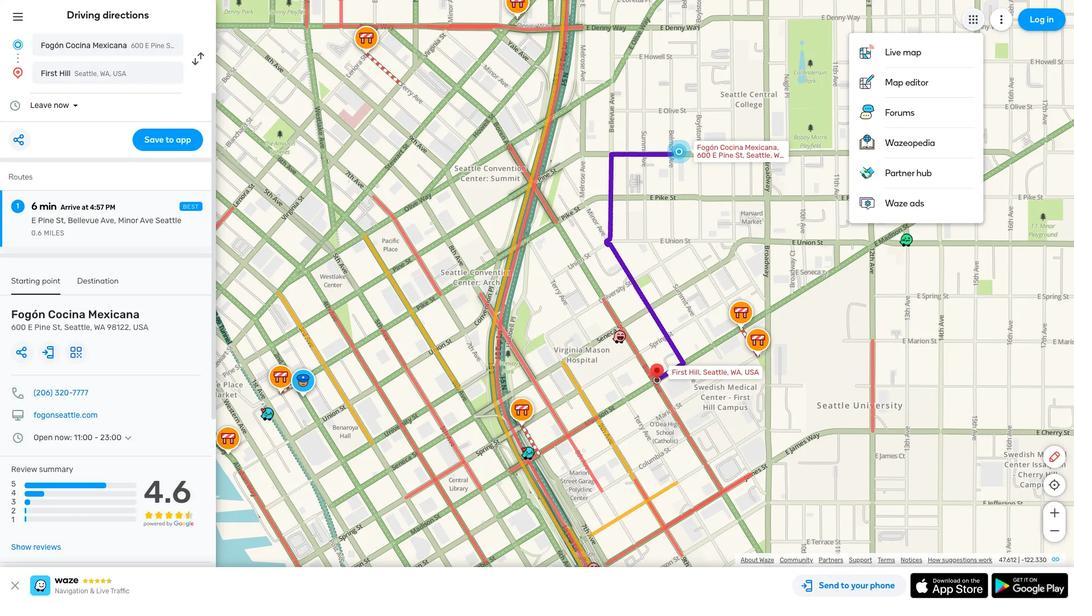 Task type: describe. For each thing, give the bounding box(es) containing it.
routes
[[8, 172, 33, 182]]

partners link
[[819, 557, 844, 564]]

fogón for fogón cocina mexicana, 600 e pine st, seattle, wa 98122, usa
[[698, 143, 719, 152]]

navigation & live traffic
[[55, 588, 130, 596]]

open now: 11:00 - 23:00 button
[[34, 433, 135, 443]]

fogón cocina mexicana 600 e pine st, seattle, wa 98122, usa
[[11, 308, 149, 333]]

notices link
[[901, 557, 923, 564]]

about waze community partners support terms notices how suggestions work
[[741, 557, 993, 564]]

wa for mexicana,
[[775, 151, 785, 160]]

fogonseattle.com link
[[34, 411, 98, 420]]

cocina for fogón cocina mexicana, 600 e pine st, seattle, wa 98122, usa
[[721, 143, 744, 152]]

summary
[[39, 465, 73, 475]]

hill,
[[690, 368, 702, 377]]

at
[[82, 204, 88, 212]]

st, for mexicana,
[[736, 151, 745, 160]]

pine inside e pine st, bellevue ave, minor ave seattle 0.6 miles
[[38, 216, 54, 226]]

98122, for mexicana
[[107, 323, 131, 333]]

4:57
[[90, 204, 104, 212]]

support
[[850, 557, 873, 564]]

4.6
[[144, 474, 192, 511]]

0 horizontal spatial -
[[95, 433, 98, 443]]

open
[[34, 433, 53, 443]]

reviews
[[33, 543, 61, 553]]

miles
[[44, 230, 65, 237]]

terms link
[[878, 557, 896, 564]]

2
[[11, 507, 16, 516]]

bellevue
[[68, 216, 99, 226]]

wa for mexicana
[[94, 323, 105, 333]]

directions
[[103, 9, 149, 21]]

23:00
[[100, 433, 122, 443]]

cocina for fogón cocina mexicana 600 e pine st, seattle, wa 98122, usa
[[48, 308, 86, 321]]

ave,
[[101, 216, 116, 226]]

x image
[[8, 579, 22, 593]]

320-
[[55, 389, 72, 398]]

leave
[[30, 101, 52, 110]]

about waze link
[[741, 557, 775, 564]]

(206) 320-7777
[[34, 389, 88, 398]]

starting
[[11, 277, 40, 286]]

community link
[[780, 557, 814, 564]]

3
[[11, 498, 16, 507]]

0 vertical spatial clock image
[[8, 99, 22, 113]]

navigation
[[55, 588, 88, 596]]

now
[[54, 101, 69, 110]]

fogonseattle.com
[[34, 411, 98, 420]]

cocina for fogón cocina mexicana
[[66, 41, 91, 50]]

47.612 | -122.330
[[1000, 557, 1048, 564]]

zoom in image
[[1048, 507, 1062, 520]]

seattle
[[156, 216, 182, 226]]

partners
[[819, 557, 844, 564]]

live
[[96, 588, 109, 596]]

current location image
[[11, 38, 25, 52]]

destination
[[77, 277, 119, 286]]

zoom out image
[[1048, 525, 1062, 538]]

(206) 320-7777 link
[[34, 389, 88, 398]]

600 for mexicana,
[[698, 151, 711, 160]]

e for mexicana,
[[713, 151, 717, 160]]

about
[[741, 557, 759, 564]]

arrive
[[61, 204, 80, 212]]

how suggestions work link
[[929, 557, 993, 564]]

0 vertical spatial 1
[[17, 202, 19, 211]]

pencil image
[[1049, 451, 1062, 464]]

link image
[[1052, 555, 1061, 564]]

fogón for fogón cocina mexicana 600 e pine st, seattle, wa 98122, usa
[[11, 308, 45, 321]]

usa inside fogón cocina mexicana 600 e pine st, seattle, wa 98122, usa
[[133, 323, 149, 333]]

driving
[[67, 9, 100, 21]]

show reviews
[[11, 543, 61, 553]]

5
[[11, 480, 16, 489]]

&
[[90, 588, 95, 596]]

destination button
[[77, 277, 119, 294]]

|
[[1019, 557, 1021, 564]]

mexicana,
[[746, 143, 779, 152]]

starting point
[[11, 277, 60, 286]]



Task type: vqa. For each thing, say whether or not it's contained in the screenshot.
40.722
no



Task type: locate. For each thing, give the bounding box(es) containing it.
-
[[95, 433, 98, 443], [1022, 557, 1025, 564]]

pine inside fogón cocina mexicana 600 e pine st, seattle, wa 98122, usa
[[34, 323, 51, 333]]

600 for mexicana
[[11, 323, 26, 333]]

wa, for hill
[[100, 70, 111, 78]]

0 vertical spatial pine
[[719, 151, 734, 160]]

pine for mexicana,
[[719, 151, 734, 160]]

0 horizontal spatial 1
[[11, 516, 15, 525]]

cocina up first hill seattle, wa, usa
[[66, 41, 91, 50]]

fogón inside fogón cocina mexicana 600 e pine st, seattle, wa 98122, usa
[[11, 308, 45, 321]]

1 horizontal spatial 98122,
[[698, 159, 720, 167]]

600 inside fogón cocina mexicana 600 e pine st, seattle, wa 98122, usa
[[11, 323, 26, 333]]

e inside the fogón cocina mexicana, 600 e pine st, seattle, wa 98122, usa
[[713, 151, 717, 160]]

0 vertical spatial st,
[[736, 151, 745, 160]]

seattle, inside first hill seattle, wa, usa
[[75, 70, 98, 78]]

first for hill
[[41, 69, 57, 78]]

0 vertical spatial -
[[95, 433, 98, 443]]

pine left mexicana,
[[719, 151, 734, 160]]

work
[[979, 557, 993, 564]]

1 horizontal spatial 600
[[698, 151, 711, 160]]

seattle,
[[75, 70, 98, 78], [747, 151, 773, 160], [64, 323, 92, 333], [704, 368, 730, 377]]

1 horizontal spatial wa,
[[731, 368, 744, 377]]

mexicana inside button
[[93, 41, 127, 50]]

0 vertical spatial wa,
[[100, 70, 111, 78]]

1 vertical spatial wa
[[94, 323, 105, 333]]

fogón down the starting point button
[[11, 308, 45, 321]]

seattle, inside the fogón cocina mexicana, 600 e pine st, seattle, wa 98122, usa
[[747, 151, 773, 160]]

1 horizontal spatial wa
[[775, 151, 785, 160]]

fogón inside fogón cocina mexicana button
[[41, 41, 64, 50]]

wa,
[[100, 70, 111, 78], [731, 368, 744, 377]]

minor
[[118, 216, 138, 226]]

mexicana down driving directions
[[93, 41, 127, 50]]

1 vertical spatial clock image
[[11, 432, 25, 445]]

now:
[[55, 433, 72, 443]]

47.612
[[1000, 557, 1018, 564]]

leave now
[[30, 101, 69, 110]]

pine
[[719, 151, 734, 160], [38, 216, 54, 226], [34, 323, 51, 333]]

98122, inside fogón cocina mexicana 600 e pine st, seattle, wa 98122, usa
[[107, 323, 131, 333]]

1 vertical spatial 1
[[11, 516, 15, 525]]

1 vertical spatial e
[[31, 216, 36, 226]]

1
[[17, 202, 19, 211], [11, 516, 15, 525]]

0 vertical spatial 600
[[698, 151, 711, 160]]

6 min arrive at 4:57 pm
[[31, 200, 115, 213]]

cocina left mexicana,
[[721, 143, 744, 152]]

fogón cocina mexicana, 600 e pine st, seattle, wa 98122, usa
[[698, 143, 785, 167]]

st, left mexicana,
[[736, 151, 745, 160]]

1 vertical spatial 600
[[11, 323, 26, 333]]

1 vertical spatial st,
[[56, 216, 66, 226]]

1 vertical spatial -
[[1022, 557, 1025, 564]]

mexicana for fogón cocina mexicana 600 e pine st, seattle, wa 98122, usa
[[88, 308, 140, 321]]

cocina inside the fogón cocina mexicana, 600 e pine st, seattle, wa 98122, usa
[[721, 143, 744, 152]]

0 vertical spatial 98122,
[[698, 159, 720, 167]]

fogón
[[41, 41, 64, 50], [698, 143, 719, 152], [11, 308, 45, 321]]

600
[[698, 151, 711, 160], [11, 323, 26, 333]]

- right 11:00
[[95, 433, 98, 443]]

1 vertical spatial fogón
[[698, 143, 719, 152]]

2 vertical spatial cocina
[[48, 308, 86, 321]]

suggestions
[[943, 557, 978, 564]]

1 down 3
[[11, 516, 15, 525]]

e down the starting point button
[[28, 323, 33, 333]]

- right |
[[1022, 557, 1025, 564]]

fogón cocina mexicana
[[41, 41, 127, 50]]

how
[[929, 557, 941, 564]]

st, up miles at the left top
[[56, 216, 66, 226]]

1 horizontal spatial -
[[1022, 557, 1025, 564]]

fogón inside the fogón cocina mexicana, 600 e pine st, seattle, wa 98122, usa
[[698, 143, 719, 152]]

98122, inside the fogón cocina mexicana, 600 e pine st, seattle, wa 98122, usa
[[698, 159, 720, 167]]

pine for mexicana
[[34, 323, 51, 333]]

wa, inside first hill seattle, wa, usa
[[100, 70, 111, 78]]

st, down point
[[52, 323, 62, 333]]

wa, down fogón cocina mexicana button at the left top
[[100, 70, 111, 78]]

1 vertical spatial wa,
[[731, 368, 744, 377]]

usa
[[113, 70, 126, 78], [722, 159, 736, 167], [133, 323, 149, 333], [745, 368, 760, 377]]

2 vertical spatial pine
[[34, 323, 51, 333]]

first hill seattle, wa, usa
[[41, 69, 126, 78]]

waze
[[760, 557, 775, 564]]

e pine st, bellevue ave, minor ave seattle 0.6 miles
[[31, 216, 182, 237]]

pm
[[106, 204, 115, 212]]

cocina inside fogón cocina mexicana 600 e pine st, seattle, wa 98122, usa
[[48, 308, 86, 321]]

first
[[41, 69, 57, 78], [672, 368, 688, 377]]

600 inside the fogón cocina mexicana, 600 e pine st, seattle, wa 98122, usa
[[698, 151, 711, 160]]

mexicana
[[93, 41, 127, 50], [88, 308, 140, 321]]

1 vertical spatial 98122,
[[107, 323, 131, 333]]

st, for mexicana
[[52, 323, 62, 333]]

122.330
[[1025, 557, 1048, 564]]

0 vertical spatial e
[[713, 151, 717, 160]]

review summary
[[11, 465, 73, 475]]

2 vertical spatial e
[[28, 323, 33, 333]]

pine down the starting point button
[[34, 323, 51, 333]]

2 vertical spatial st,
[[52, 323, 62, 333]]

98122,
[[698, 159, 720, 167], [107, 323, 131, 333]]

0 vertical spatial mexicana
[[93, 41, 127, 50]]

community
[[780, 557, 814, 564]]

0.6
[[31, 230, 42, 237]]

usa inside first hill seattle, wa, usa
[[113, 70, 126, 78]]

first for hill,
[[672, 368, 688, 377]]

6
[[31, 200, 37, 213]]

1 horizontal spatial 1
[[17, 202, 19, 211]]

0 horizontal spatial wa,
[[100, 70, 111, 78]]

(206)
[[34, 389, 53, 398]]

hill
[[59, 69, 71, 78]]

starting point button
[[11, 277, 60, 295]]

fogón left mexicana,
[[698, 143, 719, 152]]

clock image
[[8, 99, 22, 113], [11, 432, 25, 445]]

wa
[[775, 151, 785, 160], [94, 323, 105, 333]]

chevron down image
[[122, 434, 135, 443]]

st, inside e pine st, bellevue ave, minor ave seattle 0.6 miles
[[56, 216, 66, 226]]

1 left the 6
[[17, 202, 19, 211]]

open now: 11:00 - 23:00
[[34, 433, 122, 443]]

fogón cocina mexicana button
[[32, 34, 184, 56]]

fogón for fogón cocina mexicana
[[41, 41, 64, 50]]

st,
[[736, 151, 745, 160], [56, 216, 66, 226], [52, 323, 62, 333]]

first left hill
[[41, 69, 57, 78]]

1 inside 5 4 3 2 1
[[11, 516, 15, 525]]

1 horizontal spatial first
[[672, 368, 688, 377]]

call image
[[11, 387, 25, 400]]

first left hill,
[[672, 368, 688, 377]]

e left mexicana,
[[713, 151, 717, 160]]

mexicana inside fogón cocina mexicana 600 e pine st, seattle, wa 98122, usa
[[88, 308, 140, 321]]

e up 0.6
[[31, 216, 36, 226]]

e for mexicana
[[28, 323, 33, 333]]

pine down min
[[38, 216, 54, 226]]

mexicana down destination button
[[88, 308, 140, 321]]

0 vertical spatial wa
[[775, 151, 785, 160]]

0 horizontal spatial first
[[41, 69, 57, 78]]

wa inside fogón cocina mexicana 600 e pine st, seattle, wa 98122, usa
[[94, 323, 105, 333]]

1 vertical spatial pine
[[38, 216, 54, 226]]

0 vertical spatial first
[[41, 69, 57, 78]]

cocina down point
[[48, 308, 86, 321]]

ave
[[140, 216, 154, 226]]

4
[[11, 489, 16, 498]]

computer image
[[11, 409, 25, 423]]

location image
[[11, 66, 25, 80]]

11:00
[[74, 433, 93, 443]]

driving directions
[[67, 9, 149, 21]]

usa inside the fogón cocina mexicana, 600 e pine st, seattle, wa 98122, usa
[[722, 159, 736, 167]]

e inside fogón cocina mexicana 600 e pine st, seattle, wa 98122, usa
[[28, 323, 33, 333]]

98122, for mexicana,
[[698, 159, 720, 167]]

clock image down computer "icon" at bottom left
[[11, 432, 25, 445]]

2 vertical spatial fogón
[[11, 308, 45, 321]]

e
[[713, 151, 717, 160], [31, 216, 36, 226], [28, 323, 33, 333]]

wa inside the fogón cocina mexicana, 600 e pine st, seattle, wa 98122, usa
[[775, 151, 785, 160]]

cocina
[[66, 41, 91, 50], [721, 143, 744, 152], [48, 308, 86, 321]]

mexicana for fogón cocina mexicana
[[93, 41, 127, 50]]

best
[[183, 204, 199, 211]]

0 vertical spatial fogón
[[41, 41, 64, 50]]

0 horizontal spatial 600
[[11, 323, 26, 333]]

support link
[[850, 557, 873, 564]]

clock image left leave
[[8, 99, 22, 113]]

5 4 3 2 1
[[11, 480, 16, 525]]

st, inside the fogón cocina mexicana, 600 e pine st, seattle, wa 98122, usa
[[736, 151, 745, 160]]

min
[[39, 200, 57, 213]]

point
[[42, 277, 60, 286]]

wa, right hill,
[[731, 368, 744, 377]]

review
[[11, 465, 37, 475]]

cocina inside button
[[66, 41, 91, 50]]

0 horizontal spatial 98122,
[[107, 323, 131, 333]]

seattle, inside fogón cocina mexicana 600 e pine st, seattle, wa 98122, usa
[[64, 323, 92, 333]]

0 vertical spatial cocina
[[66, 41, 91, 50]]

0 horizontal spatial wa
[[94, 323, 105, 333]]

fogón up hill
[[41, 41, 64, 50]]

wa, for hill,
[[731, 368, 744, 377]]

e inside e pine st, bellevue ave, minor ave seattle 0.6 miles
[[31, 216, 36, 226]]

1 vertical spatial cocina
[[721, 143, 744, 152]]

pine inside the fogón cocina mexicana, 600 e pine st, seattle, wa 98122, usa
[[719, 151, 734, 160]]

traffic
[[111, 588, 130, 596]]

terms
[[878, 557, 896, 564]]

show
[[11, 543, 31, 553]]

first hill, seattle, wa, usa
[[672, 368, 760, 377]]

1 vertical spatial mexicana
[[88, 308, 140, 321]]

7777
[[72, 389, 88, 398]]

st, inside fogón cocina mexicana 600 e pine st, seattle, wa 98122, usa
[[52, 323, 62, 333]]

1 vertical spatial first
[[672, 368, 688, 377]]

notices
[[901, 557, 923, 564]]



